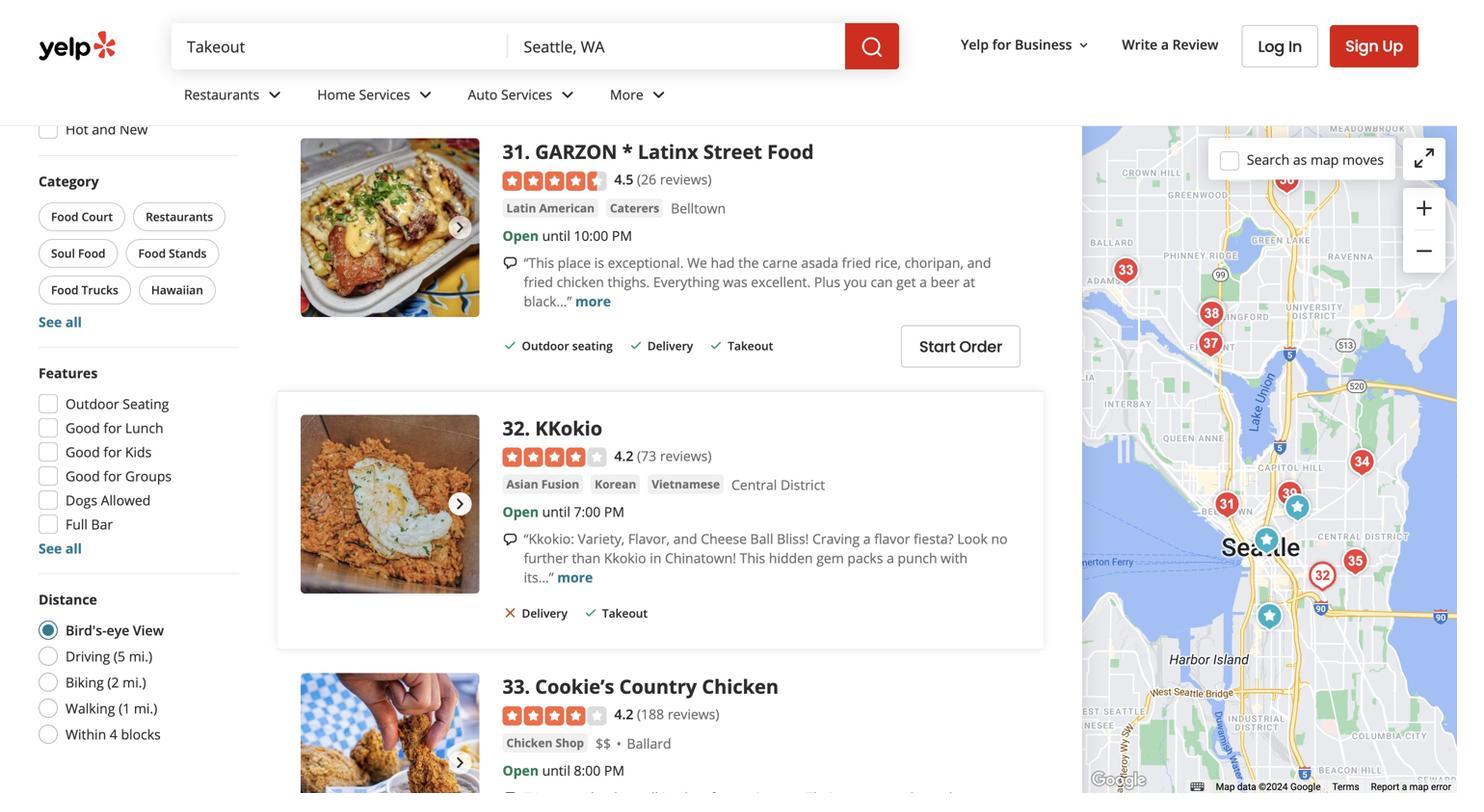 Task type: vqa. For each thing, say whether or not it's contained in the screenshot.
in to the left
yes



Task type: locate. For each thing, give the bounding box(es) containing it.
reviews) right (188
[[668, 705, 719, 723]]

0 vertical spatial reviews)
[[660, 170, 712, 188]]

services for auto services
[[501, 85, 552, 104]]

hawaiian
[[151, 282, 203, 298]]

kkokio
[[535, 415, 602, 441]]

offers up reservations
[[66, 24, 105, 42]]

1 good from the top
[[66, 419, 100, 437]]

0 horizontal spatial chicken
[[506, 735, 553, 751]]

0 vertical spatial slideshow element
[[301, 138, 479, 317]]

16 speech v2 image for 31
[[503, 255, 518, 271]]

. up 4.5 star rating image
[[525, 138, 530, 165]]

1 services from the left
[[359, 85, 410, 104]]

1 vertical spatial see
[[39, 539, 62, 557]]

more link
[[575, 292, 611, 310], [557, 568, 593, 587]]

in left 37
[[907, 23, 920, 41]]

garzon
[[535, 138, 617, 165]]

carne
[[762, 253, 798, 272]]

until
[[635, 23, 663, 41], [542, 226, 570, 245], [542, 503, 570, 521], [542, 761, 570, 780]]

until down chicken shop link
[[542, 761, 570, 780]]

food left court
[[51, 209, 79, 225]]

all left day
[[400, 23, 416, 41]]

cookie's country chicken link
[[535, 673, 779, 700]]

fried down "this
[[524, 273, 553, 291]]

latin american button
[[503, 198, 598, 218]]

16 checkmark v2 image for takeout
[[708, 338, 724, 353]]

terms link
[[1332, 781, 1359, 793]]

0 horizontal spatial map
[[1311, 150, 1339, 168]]

takeout down reservations
[[110, 72, 163, 90]]

0 horizontal spatial 24 chevron down v2 image
[[263, 83, 286, 106]]

see all button for features
[[39, 539, 82, 557]]

3 slideshow element from the top
[[301, 673, 479, 793]]

1 see all button from the top
[[39, 313, 82, 331]]

see for category
[[39, 313, 62, 331]]

. for 31
[[525, 138, 530, 165]]

outdoor up 'good for lunch'
[[66, 395, 119, 413]]

mi.) for driving (5 mi.)
[[129, 647, 152, 665]]

food right soul
[[78, 245, 106, 261]]

slideshow element for 32
[[301, 415, 479, 593]]

see all button
[[39, 313, 82, 331], [39, 539, 82, 557]]

1 4.2 star rating image from the top
[[503, 448, 607, 467]]

takeout right 16 checkmark v2 image
[[602, 605, 648, 621]]

0 horizontal spatial 16 checkmark v2 image
[[503, 338, 518, 353]]

court
[[82, 209, 113, 225]]

2 vertical spatial .
[[525, 673, 530, 700]]

1 see all from the top
[[39, 313, 82, 331]]

good for good for groups
[[66, 467, 100, 485]]

. left cookie's
[[525, 673, 530, 700]]

1 vertical spatial 16 speech v2 image
[[503, 791, 518, 793]]

1 next image from the top
[[449, 216, 472, 239]]

0 vertical spatial 16 speech v2 image
[[503, 255, 518, 271]]

fusion
[[541, 476, 579, 492]]

0 vertical spatial good
[[66, 419, 100, 437]]

1 24 chevron down v2 image from the left
[[263, 83, 286, 106]]

1 horizontal spatial in
[[650, 549, 661, 567]]

3 previous image from the top
[[308, 751, 332, 774]]

everything
[[653, 273, 720, 291]]

open for 32 . kkokio
[[503, 503, 539, 521]]

restaurants up 'food stands' at left
[[146, 209, 213, 225]]

good up good for kids
[[66, 419, 100, 437]]

2 see from the top
[[39, 539, 62, 557]]

food for food stands
[[138, 245, 166, 261]]

0 vertical spatial next image
[[449, 216, 472, 239]]

16 checkmark v2 image
[[583, 605, 598, 621]]

2 4.2 star rating image from the top
[[503, 706, 607, 726]]

1 vertical spatial next image
[[449, 493, 472, 516]]

chicken up 4.2 (188 reviews)
[[702, 673, 779, 700]]

2 vertical spatial mi.)
[[134, 699, 157, 717]]

for inside button
[[992, 35, 1011, 54]]

full
[[66, 515, 88, 533]]

a inside "this place is exceptional. we had the carne asada fried rice, choripan, and fried chicken thighs. everything was excellent. plus you can get a beer at black…"
[[920, 273, 927, 291]]

4.2 left '(73'
[[614, 446, 634, 465]]

previous image
[[308, 216, 332, 239], [308, 493, 332, 516], [308, 751, 332, 774]]

next image for 31 . garzon * latinx street food
[[449, 216, 472, 239]]

0 vertical spatial mi.)
[[129, 647, 152, 665]]

2 offers from the top
[[66, 72, 106, 90]]

1 vertical spatial reviews)
[[660, 446, 712, 465]]

2 none field from the left
[[508, 23, 845, 69]]

0 horizontal spatial services
[[359, 85, 410, 104]]

auto
[[468, 85, 498, 104]]

1 vertical spatial offers
[[66, 72, 106, 90]]

excellent.
[[751, 273, 811, 291]]

1 horizontal spatial delivery
[[522, 605, 568, 621]]

central district
[[731, 476, 825, 494]]

2 vertical spatial reviews)
[[668, 705, 719, 723]]

2 horizontal spatial and
[[967, 253, 991, 272]]

good up dogs
[[66, 467, 100, 485]]

1 horizontal spatial services
[[501, 85, 552, 104]]

variety,
[[578, 530, 625, 548]]

1 vertical spatial see all
[[39, 539, 82, 557]]

2 horizontal spatial in
[[907, 23, 920, 41]]

. left kkokio
[[525, 415, 530, 441]]

24 chevron down v2 image inside 'restaurants' 'link'
[[263, 83, 286, 106]]

reviews) for garzon
[[660, 170, 712, 188]]

2 next image from the top
[[449, 493, 472, 516]]

0 vertical spatial more link
[[575, 292, 611, 310]]

2 horizontal spatial takeout
[[728, 338, 773, 354]]

good for lunch
[[66, 419, 163, 437]]

2 vertical spatial slideshow element
[[301, 673, 479, 793]]

2 vertical spatial good
[[66, 467, 100, 485]]

1 offers from the top
[[66, 24, 105, 42]]

category
[[39, 172, 99, 190]]

see all button for category
[[39, 313, 82, 331]]

yelp for business button
[[953, 27, 1099, 62]]

offers for offers takeout
[[66, 72, 106, 90]]

craving
[[812, 530, 860, 548]]

see inside category group
[[39, 313, 62, 331]]

1 vertical spatial and
[[967, 253, 991, 272]]

log in link
[[1242, 25, 1319, 67]]

2 good from the top
[[66, 443, 100, 461]]

until for garzon
[[542, 226, 570, 245]]

next image left asian fusion 'link'
[[449, 493, 472, 516]]

24 chevron down v2 image inside auto services link
[[556, 83, 579, 106]]

2 16 speech v2 image from the top
[[503, 791, 518, 793]]

next image
[[449, 751, 472, 774]]

address, neighborhood, city, state or zip text field
[[508, 23, 845, 69]]

map right as
[[1311, 150, 1339, 168]]

cookie's
[[535, 673, 614, 700]]

for down 'good for lunch'
[[103, 443, 122, 461]]

delivery up reservations
[[108, 24, 159, 42]]

street
[[703, 138, 762, 165]]

groups
[[125, 467, 172, 485]]

next image for 32 . kkokio
[[449, 493, 472, 516]]

1 vertical spatial more
[[557, 568, 593, 587]]

asian fusion link
[[503, 475, 583, 495]]

24 chevron down v2 image right more
[[647, 83, 670, 106]]

delivery down everything
[[647, 338, 693, 354]]

plus
[[814, 273, 840, 291]]

1 vertical spatial .
[[525, 415, 530, 441]]

all "takeout" results in seattle, washington
[[278, 85, 608, 106]]

see up distance
[[39, 539, 62, 557]]

"kkokio:
[[524, 530, 574, 548]]

until left midnight
[[635, 23, 663, 41]]

2 vertical spatial previous image
[[308, 751, 332, 774]]

its…"
[[524, 568, 554, 587]]

2 services from the left
[[501, 85, 552, 104]]

outdoor
[[522, 338, 569, 354], [66, 395, 119, 413]]

slideshow element
[[301, 138, 479, 317], [301, 415, 479, 593], [301, 673, 479, 793]]

flavor,
[[628, 530, 670, 548]]

1 horizontal spatial chicken
[[702, 673, 779, 700]]

sign
[[1346, 35, 1379, 57]]

2 24 chevron down v2 image from the left
[[556, 83, 579, 106]]

map data ©2024 google
[[1216, 781, 1321, 793]]

16 checkmark v2 image right the seating
[[628, 338, 644, 353]]

1 vertical spatial pm
[[604, 503, 624, 521]]

open down the asian
[[503, 503, 539, 521]]

all inside the features group
[[65, 539, 82, 557]]

see all inside category group
[[39, 313, 82, 331]]

2 4.2 from the top
[[614, 705, 634, 723]]

outdoor down black…"
[[522, 338, 569, 354]]

in inside "kkokio: variety, flavor, and cheese ball bliss!  craving a flavor fiesta? look no further than kkokio in chinatown! this hidden gem packs a punch with its…"
[[650, 549, 661, 567]]

16 checkmark v2 image down was
[[708, 338, 724, 353]]

midnight
[[666, 23, 722, 41]]

1 16 checkmark v2 image from the left
[[503, 338, 518, 353]]

3 good from the top
[[66, 467, 100, 485]]

16 speech v2 image left "this
[[503, 255, 518, 271]]

0 vertical spatial in
[[907, 23, 920, 41]]

more down than at the bottom left of the page
[[557, 568, 593, 587]]

16 speech v2 image down the open until 8:00 pm
[[503, 791, 518, 793]]

0 vertical spatial takeout
[[110, 72, 163, 90]]

seating
[[123, 395, 169, 413]]

0 horizontal spatial fried
[[524, 273, 553, 291]]

1 16 speech v2 image from the top
[[503, 255, 518, 271]]

food left 'trucks'
[[51, 282, 79, 298]]

until for kkokio
[[542, 503, 570, 521]]

for up good for kids
[[103, 419, 122, 437]]

2 16 checkmark v2 image from the left
[[628, 338, 644, 353]]

food left stands
[[138, 245, 166, 261]]

group
[[1403, 188, 1446, 273]]

1 vertical spatial map
[[1410, 781, 1429, 793]]

2 horizontal spatial 16 checkmark v2 image
[[708, 338, 724, 353]]

district
[[781, 476, 825, 494]]

more link for kkokio
[[557, 568, 593, 587]]

1 horizontal spatial outdoor
[[522, 338, 569, 354]]

for for lunch
[[103, 419, 122, 437]]

1 horizontal spatial map
[[1410, 781, 1429, 793]]

see inside the features group
[[39, 539, 62, 557]]

previous image for 31
[[308, 216, 332, 239]]

takeout
[[110, 72, 163, 90], [728, 338, 773, 354], [602, 605, 648, 621]]

2 vertical spatial pm
[[604, 761, 624, 780]]

2 vertical spatial in
[[650, 549, 661, 567]]

as
[[1293, 150, 1307, 168]]

None field
[[172, 23, 508, 69], [508, 23, 845, 69]]

24 chevron down v2 image
[[263, 83, 286, 106], [556, 83, 579, 106], [647, 83, 670, 106]]

0 vertical spatial see
[[39, 313, 62, 331]]

things to do, nail salons, plumbers text field
[[172, 23, 508, 69]]

1 vertical spatial chicken
[[506, 735, 553, 751]]

4.2 left (188
[[614, 705, 634, 723]]

pm down caterers link on the left top of the page
[[612, 226, 632, 245]]

mi.) right (1
[[134, 699, 157, 717]]

see all button down full
[[39, 539, 82, 557]]

1 horizontal spatial 16 checkmark v2 image
[[628, 338, 644, 353]]

restaurants inside 'link'
[[184, 85, 259, 104]]

0 vertical spatial previous image
[[308, 216, 332, 239]]

mi.) right the (5
[[129, 647, 152, 665]]

2 see all from the top
[[39, 539, 82, 557]]

0 vertical spatial 4.2
[[614, 446, 634, 465]]

0 vertical spatial see all
[[39, 313, 82, 331]]

error
[[1431, 781, 1451, 793]]

garzon * latinx street food link
[[535, 138, 814, 165]]

services right auto
[[501, 85, 552, 104]]

2 previous image from the top
[[308, 493, 332, 516]]

1 horizontal spatial and
[[673, 530, 697, 548]]

mi.)
[[129, 647, 152, 665], [123, 673, 146, 691], [134, 699, 157, 717]]

services inside 'link'
[[359, 85, 410, 104]]

takeout down "this place is exceptional. we had the carne asada fried rice, choripan, and fried chicken thighs. everything was excellent. plus you can get a beer at black…"
[[728, 338, 773, 354]]

open down latin
[[503, 226, 539, 245]]

outdoor inside the features group
[[66, 395, 119, 413]]

all down full
[[65, 539, 82, 557]]

1 horizontal spatial takeout
[[602, 605, 648, 621]]

latin american
[[506, 200, 595, 216]]

16 speech v2 image
[[503, 255, 518, 271], [503, 791, 518, 793]]

map region
[[983, 0, 1457, 793]]

3 16 checkmark v2 image from the left
[[708, 338, 724, 353]]

2 slideshow element from the top
[[301, 415, 479, 593]]

good for good for lunch
[[66, 419, 100, 437]]

hawaiian button
[[139, 276, 216, 305]]

10:00
[[574, 226, 608, 245]]

31
[[503, 138, 525, 165]]

2 . from the top
[[525, 415, 530, 441]]

24 chevron down v2 image up garzon
[[556, 83, 579, 106]]

3 . from the top
[[525, 673, 530, 700]]

write a review
[[1122, 35, 1219, 54]]

restaurants left all
[[184, 85, 259, 104]]

a right get on the top right of page
[[920, 273, 927, 291]]

reviews) down garzon * latinx street food link
[[660, 170, 712, 188]]

restaurants for 'restaurants' 'link'
[[184, 85, 259, 104]]

4.2 star rating image up fusion
[[503, 448, 607, 467]]

1 4.2 from the top
[[614, 446, 634, 465]]

0 vertical spatial see all button
[[39, 313, 82, 331]]

american
[[539, 200, 595, 216]]

1 vertical spatial good
[[66, 443, 100, 461]]

flavor
[[874, 530, 910, 548]]

1 vertical spatial takeout
[[728, 338, 773, 354]]

offers takeout
[[66, 72, 163, 90]]

next image
[[449, 216, 472, 239], [449, 493, 472, 516]]

1 vertical spatial outdoor
[[66, 395, 119, 413]]

stands
[[169, 245, 207, 261]]

delivery right 16 close v2 image at bottom left
[[522, 605, 568, 621]]

0 vertical spatial offers
[[66, 24, 105, 42]]

reckless noodle house image
[[1336, 543, 1375, 581]]

0 vertical spatial 4.2 star rating image
[[503, 448, 607, 467]]

see all for category
[[39, 313, 82, 331]]

24 chevron down v2 image for more
[[647, 83, 670, 106]]

all down food trucks button on the top left
[[65, 313, 82, 331]]

2 vertical spatial and
[[673, 530, 697, 548]]

until down latin american link
[[542, 226, 570, 245]]

0 vertical spatial outdoor
[[522, 338, 569, 354]]

in right results
[[433, 85, 448, 106]]

kkokio link
[[535, 415, 602, 441]]

for down good for kids
[[103, 467, 122, 485]]

new
[[119, 120, 148, 138]]

see all button down food trucks button on the top left
[[39, 313, 82, 331]]

food inside "button"
[[51, 209, 79, 225]]

in down flavor,
[[650, 549, 661, 567]]

4.2 star rating image up 'chicken shop'
[[503, 706, 607, 726]]

1 . from the top
[[525, 138, 530, 165]]

16 chevron down v2 image
[[1076, 37, 1091, 53]]

1 vertical spatial in
[[433, 85, 448, 106]]

fried up you
[[842, 253, 871, 272]]

1 see from the top
[[39, 313, 62, 331]]

see all inside the features group
[[39, 539, 82, 557]]

4.2 star rating image
[[503, 448, 607, 467], [503, 706, 607, 726]]

pm for cookie's
[[604, 761, 624, 780]]

0 vertical spatial restaurants
[[184, 85, 259, 104]]

more down chicken
[[575, 292, 611, 310]]

24 chevron down v2 image inside more link
[[647, 83, 670, 106]]

caterers link
[[606, 198, 663, 218]]

a
[[1161, 35, 1169, 54], [920, 273, 927, 291], [863, 530, 871, 548], [887, 549, 894, 567], [1402, 781, 1407, 793]]

1 vertical spatial all
[[65, 313, 82, 331]]

0 vertical spatial pm
[[612, 226, 632, 245]]

32 . kkokio
[[503, 415, 602, 441]]

biking (2 mi.)
[[66, 673, 146, 691]]

8:00
[[574, 761, 601, 780]]

pm right 7:00
[[604, 503, 624, 521]]

1 vertical spatial previous image
[[308, 493, 332, 516]]

0 vertical spatial more
[[575, 292, 611, 310]]

3 24 chevron down v2 image from the left
[[647, 83, 670, 106]]

16 checkmark v2 image
[[503, 338, 518, 353], [628, 338, 644, 353], [708, 338, 724, 353]]

2 see all button from the top
[[39, 539, 82, 557]]

features group
[[33, 363, 239, 558]]

none field the things to do, nail salons, plumbers
[[172, 23, 508, 69]]

data
[[1237, 781, 1256, 793]]

mi.) right (2
[[123, 673, 146, 691]]

all for category
[[65, 313, 82, 331]]

see all down full
[[39, 539, 82, 557]]

until up "kkokio:
[[542, 503, 570, 521]]

more link down chicken
[[575, 292, 611, 310]]

2 vertical spatial all
[[65, 539, 82, 557]]

1 vertical spatial mi.)
[[123, 673, 146, 691]]

fiesta?
[[914, 530, 954, 548]]

0 vertical spatial .
[[525, 138, 530, 165]]

1 vertical spatial more link
[[557, 568, 593, 587]]

start order link
[[901, 325, 1021, 367]]

1 vertical spatial slideshow element
[[301, 415, 479, 593]]

16 checkmark v2 image left outdoor seating
[[503, 338, 518, 353]]

0 horizontal spatial delivery
[[108, 24, 159, 42]]

chicken left shop
[[506, 735, 553, 751]]

see all down food trucks button on the top left
[[39, 313, 82, 331]]

food for food court
[[51, 209, 79, 225]]

see for features
[[39, 539, 62, 557]]

restaurants inside button
[[146, 209, 213, 225]]

open for 33 . cookie's country chicken
[[503, 761, 539, 780]]

and up chinatown!
[[673, 530, 697, 548]]

0 vertical spatial map
[[1311, 150, 1339, 168]]

open down chicken shop link
[[503, 761, 539, 780]]

for right "yelp" on the top of page
[[992, 35, 1011, 54]]

offers down reservations
[[66, 72, 106, 90]]

(1
[[119, 699, 130, 717]]

map left error
[[1410, 781, 1429, 793]]

1 horizontal spatial 24 chevron down v2 image
[[556, 83, 579, 106]]

reservations
[[66, 48, 146, 66]]

vietnamese link
[[648, 475, 724, 495]]

kids
[[125, 443, 152, 461]]

more link down than at the bottom left of the page
[[557, 568, 593, 587]]

None search field
[[172, 23, 899, 69]]

. for 32
[[525, 415, 530, 441]]

1 slideshow element from the top
[[301, 138, 479, 317]]

16 speech v2 image
[[503, 532, 518, 547]]

start
[[919, 336, 955, 357]]

2 horizontal spatial 24 chevron down v2 image
[[647, 83, 670, 106]]

expand map image
[[1413, 146, 1436, 170]]

pm for kkokio
[[604, 503, 624, 521]]

open for 31 . garzon * latinx street food
[[503, 226, 539, 245]]

and right hot
[[92, 120, 116, 138]]

good down 'good for lunch'
[[66, 443, 100, 461]]

latin american link
[[503, 198, 598, 218]]

1 vertical spatial restaurants
[[146, 209, 213, 225]]

0 horizontal spatial outdoor
[[66, 395, 119, 413]]

for for groups
[[103, 467, 122, 485]]

pm
[[612, 226, 632, 245], [604, 503, 624, 521], [604, 761, 624, 780]]

0 horizontal spatial takeout
[[110, 72, 163, 90]]

all for features
[[65, 539, 82, 557]]

1 vertical spatial see all button
[[39, 539, 82, 557]]

more for kkokio
[[557, 568, 593, 587]]

see all button inside the features group
[[39, 539, 82, 557]]

all inside category group
[[65, 313, 82, 331]]

1 vertical spatial 4.2 star rating image
[[503, 706, 607, 726]]

and inside "kkokio: variety, flavor, and cheese ball bliss!  craving a flavor fiesta? look no further than kkokio in chinatown! this hidden gem packs a punch with its…"
[[673, 530, 697, 548]]

1 horizontal spatial fried
[[842, 253, 871, 272]]

chicken inside button
[[506, 735, 553, 751]]

reviews) up vietnamese on the left bottom
[[660, 446, 712, 465]]

1 none field from the left
[[172, 23, 508, 69]]

pm right 8:00
[[604, 761, 624, 780]]

1 vertical spatial delivery
[[647, 338, 693, 354]]

jack in the box image
[[1250, 597, 1289, 636]]

services left 24 chevron down v2 image
[[359, 85, 410, 104]]

biking
[[66, 673, 104, 691]]

food down business categories "element"
[[767, 138, 814, 165]]

0 vertical spatial and
[[92, 120, 116, 138]]

a up packs
[[863, 530, 871, 548]]

next image left latin american link
[[449, 216, 472, 239]]

1 previous image from the top
[[308, 216, 332, 239]]

home services
[[317, 85, 410, 104]]

kkokio image
[[1303, 557, 1342, 596]]

restaurants for restaurants button
[[146, 209, 213, 225]]

16 checkmark v2 image for delivery
[[628, 338, 644, 353]]

see down food trucks button on the top left
[[39, 313, 62, 331]]

and up at
[[967, 253, 991, 272]]

1 vertical spatial 4.2
[[614, 705, 634, 723]]

mi.) for walking (1 mi.)
[[134, 699, 157, 717]]

chicken shop
[[506, 735, 584, 751]]

order
[[959, 336, 1002, 357]]

24 chevron down v2 image left home
[[263, 83, 286, 106]]

punch
[[898, 549, 937, 567]]



Task type: describe. For each thing, give the bounding box(es) containing it.
within 4 blocks
[[66, 725, 161, 743]]

4.2 star rating image for cookie's country chicken
[[503, 706, 607, 726]]

4.2 for cookie's
[[614, 705, 634, 723]]

and inside "this place is exceptional. we had the carne asada fried rice, choripan, and fried chicken thighs. everything was excellent. plus you can get a beer at black…"
[[967, 253, 991, 272]]

zoom in image
[[1413, 197, 1436, 220]]

16 speech v2 image for 33
[[503, 791, 518, 793]]

fremont bowl image
[[1194, 293, 1232, 332]]

until for cookie's
[[542, 761, 570, 780]]

washington
[[513, 85, 608, 106]]

food trucks
[[51, 282, 118, 298]]

slideshow element for 31
[[301, 138, 479, 317]]

mi.) for biking (2 mi.)
[[123, 673, 146, 691]]

bliss!
[[777, 530, 809, 548]]

for for kids
[[103, 443, 122, 461]]

good for groups
[[66, 467, 172, 485]]

24 chevron down v2 image for restaurants
[[263, 83, 286, 106]]

slideshow element for 33
[[301, 673, 479, 793]]

korean link
[[591, 475, 640, 495]]

eye
[[107, 621, 129, 639]]

full bar
[[66, 515, 113, 533]]

open until 10:00 pm
[[503, 226, 632, 245]]

category group
[[35, 172, 239, 332]]

food court button
[[39, 202, 125, 231]]

(2
[[107, 673, 119, 691]]

sign up
[[1346, 35, 1403, 57]]

food stands
[[138, 245, 207, 261]]

open until 7:00 pm
[[503, 503, 624, 521]]

bird's-
[[66, 621, 107, 639]]

dogs allowed
[[66, 491, 151, 509]]

asian
[[506, 476, 538, 492]]

(5
[[114, 647, 125, 665]]

look
[[957, 530, 988, 548]]

see all for features
[[39, 539, 82, 557]]

services for home services
[[359, 85, 410, 104]]

"this
[[524, 253, 554, 272]]

for for business
[[992, 35, 1011, 54]]

reviews) for kkokio
[[660, 446, 712, 465]]

open left day
[[360, 23, 396, 41]]

outdoor seating
[[522, 338, 613, 354]]

vietnamese button
[[648, 475, 724, 494]]

azuki handmade japanese udon noodles image
[[1343, 443, 1381, 482]]

31 . garzon * latinx street food
[[503, 138, 814, 165]]

garzon * latinx street food image
[[1208, 486, 1247, 524]]

search
[[1247, 150, 1290, 168]]

beer
[[931, 273, 959, 291]]

yelp for business
[[961, 35, 1072, 54]]

previous image for 32
[[308, 493, 332, 516]]

paseo image
[[1193, 295, 1231, 333]]

business categories element
[[169, 69, 1419, 125]]

outdoor for outdoor seating
[[522, 338, 569, 354]]

zoom out image
[[1413, 239, 1436, 263]]

soul food button
[[39, 239, 118, 268]]

log
[[1258, 36, 1285, 57]]

none field address, neighborhood, city, state or zip
[[508, 23, 845, 69]]

shop
[[556, 735, 584, 751]]

the
[[738, 253, 759, 272]]

kkokio
[[604, 549, 646, 567]]

central
[[731, 476, 777, 494]]

a down "flavor"
[[887, 549, 894, 567]]

16 checkmark v2 image for outdoor seating
[[503, 338, 518, 353]]

a right write
[[1161, 35, 1169, 54]]

google image
[[1087, 768, 1151, 793]]

keyboard shortcuts image
[[1190, 783, 1204, 791]]

map for moves
[[1311, 150, 1339, 168]]

24 chevron down v2 image
[[414, 83, 437, 106]]

ball
[[750, 530, 773, 548]]

map for error
[[1410, 781, 1429, 793]]

good for kids
[[66, 443, 152, 461]]

ihop image
[[1278, 489, 1317, 527]]

(73
[[637, 446, 656, 465]]

0 horizontal spatial in
[[433, 85, 448, 106]]

is
[[594, 253, 604, 272]]

7:00
[[574, 503, 601, 521]]

royal grinders image
[[1192, 325, 1230, 363]]

gem
[[816, 549, 844, 567]]

24 chevron down v2 image for auto services
[[556, 83, 579, 106]]

seating
[[572, 338, 613, 354]]

starbucks image
[[1247, 521, 1286, 560]]

soul food
[[51, 245, 106, 261]]

thighs.
[[608, 273, 650, 291]]

0 horizontal spatial and
[[92, 120, 116, 138]]

©2024
[[1259, 781, 1288, 793]]

33 . cookie's country chicken
[[503, 673, 779, 700]]

vietnamese
[[652, 476, 720, 492]]

0 vertical spatial all
[[400, 23, 416, 41]]

trucks
[[82, 282, 118, 298]]

4.2 for kkokio
[[614, 446, 634, 465]]

this
[[740, 549, 765, 567]]

walking (1 mi.)
[[66, 699, 157, 717]]

hidden
[[769, 549, 813, 567]]

rice,
[[875, 253, 901, 272]]

0 vertical spatial fried
[[842, 253, 871, 272]]

. for 33
[[525, 673, 530, 700]]

search image
[[861, 36, 884, 59]]

day
[[420, 23, 444, 41]]

4.5 star rating image
[[503, 171, 607, 191]]

outdoor for outdoor seating
[[66, 395, 119, 413]]

closes in 37 min
[[861, 23, 969, 41]]

soul
[[51, 245, 75, 261]]

2 vertical spatial takeout
[[602, 605, 648, 621]]

open until midnight
[[595, 23, 722, 41]]

no
[[991, 530, 1008, 548]]

2 horizontal spatial delivery
[[647, 338, 693, 354]]

4.2 star rating image for kkokio
[[503, 448, 607, 467]]

up
[[1382, 35, 1403, 57]]

a right report on the right of the page
[[1402, 781, 1407, 793]]

outdoor seating
[[66, 395, 169, 413]]

you
[[844, 273, 867, 291]]

food stands button
[[126, 239, 219, 268]]

within
[[66, 725, 106, 743]]

walking
[[66, 699, 115, 717]]

log in
[[1258, 36, 1302, 57]]

open up more
[[595, 23, 631, 41]]

16 close v2 image
[[503, 605, 518, 621]]

had
[[711, 253, 735, 272]]

yelp
[[961, 35, 989, 54]]

good for good for kids
[[66, 443, 100, 461]]

open until 8:00 pm
[[503, 761, 624, 780]]

pm for garzon
[[612, 226, 632, 245]]

0 vertical spatial delivery
[[108, 24, 159, 42]]

sign up link
[[1330, 25, 1419, 67]]

4.5
[[614, 170, 634, 188]]

$$
[[596, 734, 611, 752]]

37
[[924, 23, 939, 41]]

blocks
[[121, 725, 161, 743]]

results
[[377, 85, 430, 106]]

cheese
[[701, 530, 747, 548]]

kona kitchen - seattle image
[[1268, 161, 1306, 199]]

distance option group
[[33, 590, 239, 750]]

more for garzon
[[575, 292, 611, 310]]

2 vertical spatial delivery
[[522, 605, 568, 621]]

than
[[572, 549, 601, 567]]

1 vertical spatial fried
[[524, 273, 553, 291]]

pelicana chicken image
[[1271, 475, 1309, 514]]

chicken shop button
[[503, 733, 588, 753]]

open all day
[[360, 23, 444, 41]]

country
[[619, 673, 697, 700]]

more link for garzon
[[575, 292, 611, 310]]

korean
[[595, 476, 636, 492]]

cookie's country chicken image
[[1107, 252, 1145, 290]]

seattle,
[[451, 85, 510, 106]]

offers for offers delivery
[[66, 24, 105, 42]]

reviews) for cookie's
[[668, 705, 719, 723]]

start order
[[919, 336, 1002, 357]]

previous image for 33
[[308, 751, 332, 774]]

food for food trucks
[[51, 282, 79, 298]]

0 vertical spatial chicken
[[702, 673, 779, 700]]



